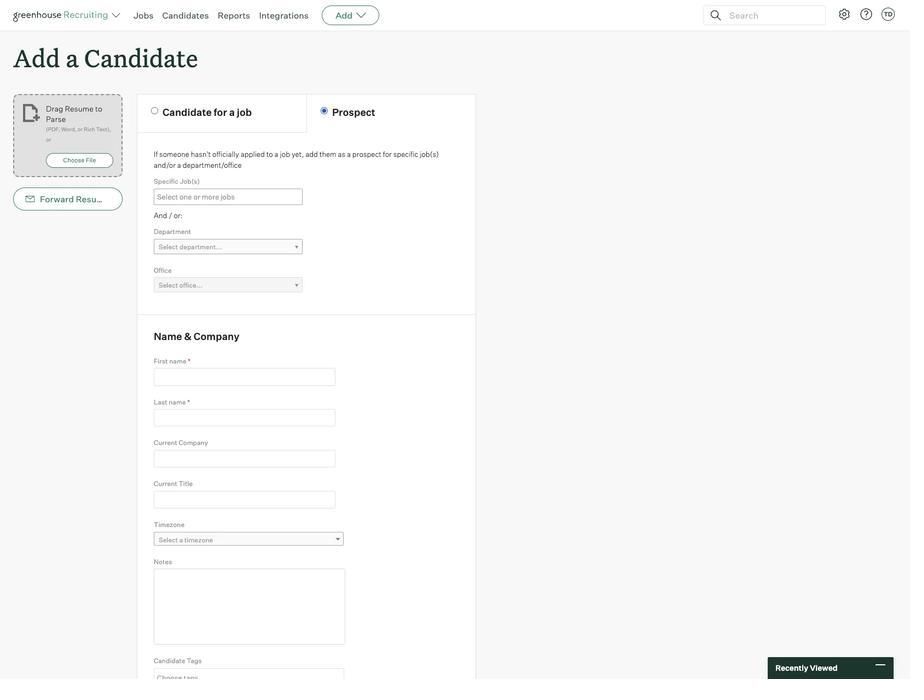 Task type: vqa. For each thing, say whether or not it's contained in the screenshot.
Resume within the "button"
yes



Task type: describe. For each thing, give the bounding box(es) containing it.
greenhouse recruiting image
[[13, 9, 112, 22]]

and / or:
[[154, 211, 183, 220]]

someone
[[159, 150, 189, 159]]

a right as
[[347, 150, 351, 159]]

specific job(s)
[[154, 177, 200, 186]]

word,
[[61, 126, 76, 133]]

select department...
[[159, 243, 222, 251]]

candidate for candidate tags
[[154, 657, 185, 666]]

and
[[154, 211, 167, 220]]

* for last name *
[[187, 398, 190, 406]]

hasn't
[[191, 150, 211, 159]]

add a candidate
[[13, 42, 198, 74]]

select for select department...
[[159, 243, 178, 251]]

Prospect radio
[[321, 107, 328, 114]]

title
[[179, 480, 193, 488]]

current company
[[154, 439, 208, 447]]

td
[[884, 10, 893, 18]]

drag
[[46, 104, 63, 113]]

0 vertical spatial candidate
[[84, 42, 198, 74]]

prospect
[[332, 106, 375, 118]]

add for add a candidate
[[13, 42, 60, 74]]

timezone
[[184, 536, 213, 544]]

department...
[[179, 243, 222, 251]]

candidate tags
[[154, 657, 202, 666]]

rich
[[84, 126, 95, 133]]

forward resume via email button
[[13, 188, 148, 211]]

candidate for a job
[[162, 106, 252, 118]]

if
[[154, 150, 158, 159]]

or:
[[174, 211, 183, 220]]

select office...
[[159, 281, 202, 290]]

add
[[305, 150, 318, 159]]

Notes text field
[[154, 569, 345, 645]]

name
[[154, 331, 182, 343]]

Search text field
[[727, 7, 815, 23]]

them
[[320, 150, 336, 159]]

via
[[111, 194, 123, 205]]

(pdf,
[[46, 126, 60, 133]]

file
[[86, 157, 96, 164]]

tags
[[187, 657, 202, 666]]

1 horizontal spatial or
[[77, 126, 83, 133]]

jobs link
[[134, 10, 154, 21]]

forward
[[40, 194, 74, 205]]

select for select office...
[[159, 281, 178, 290]]

0 vertical spatial company
[[194, 331, 239, 343]]

forward resume via email
[[40, 194, 148, 205]]

prospect
[[352, 150, 381, 159]]

name for last
[[169, 398, 186, 406]]

add button
[[322, 5, 379, 25]]

text),
[[96, 126, 111, 133]]

&
[[184, 331, 192, 343]]

to inside 'drag resume to parse (pdf, word, or rich text), or'
[[95, 104, 102, 113]]

job inside if someone hasn't officially applied to a job yet, add them as a prospect for specific job(s) and/or a department/office
[[280, 150, 290, 159]]

choose file
[[63, 157, 96, 164]]



Task type: locate. For each thing, give the bounding box(es) containing it.
candidate for candidate for a job
[[162, 106, 212, 118]]

Candidate for a job radio
[[151, 107, 158, 114]]

recently viewed
[[776, 664, 838, 673]]

candidate right candidate for a job radio
[[162, 106, 212, 118]]

integrations
[[259, 10, 309, 21]]

candidates link
[[162, 10, 209, 21]]

resume up rich
[[65, 104, 94, 113]]

1 vertical spatial for
[[383, 150, 392, 159]]

select down timezone
[[159, 536, 178, 544]]

department
[[154, 228, 191, 236]]

as
[[338, 150, 345, 159]]

resume for forward
[[76, 194, 109, 205]]

0 vertical spatial current
[[154, 439, 177, 447]]

*
[[188, 357, 191, 365], [187, 398, 190, 406]]

for up officially
[[214, 106, 227, 118]]

or down (pdf,
[[46, 136, 51, 143]]

a
[[66, 42, 78, 74], [229, 106, 235, 118], [275, 150, 278, 159], [347, 150, 351, 159], [177, 161, 181, 169], [179, 536, 183, 544]]

company right & at the left of page
[[194, 331, 239, 343]]

reports link
[[218, 10, 250, 21]]

officially
[[212, 150, 239, 159]]

to right applied
[[266, 150, 273, 159]]

1 horizontal spatial add
[[336, 10, 353, 21]]

current
[[154, 439, 177, 447], [154, 480, 177, 488]]

select for select a timezone
[[159, 536, 178, 544]]

0 vertical spatial job
[[237, 106, 252, 118]]

job
[[237, 106, 252, 118], [280, 150, 290, 159]]

1 vertical spatial select
[[159, 281, 178, 290]]

for
[[214, 106, 227, 118], [383, 150, 392, 159]]

select a timezone link
[[154, 532, 344, 548]]

candidate
[[84, 42, 198, 74], [162, 106, 212, 118], [154, 657, 185, 666]]

0 horizontal spatial or
[[46, 136, 51, 143]]

1 current from the top
[[154, 439, 177, 447]]

recently
[[776, 664, 808, 673]]

first name *
[[154, 357, 191, 365]]

0 horizontal spatial for
[[214, 106, 227, 118]]

specific
[[393, 150, 418, 159]]

* right last
[[187, 398, 190, 406]]

1 horizontal spatial to
[[266, 150, 273, 159]]

select
[[159, 243, 178, 251], [159, 281, 178, 290], [159, 536, 178, 544]]

td button
[[880, 5, 897, 23]]

job(s)
[[420, 150, 439, 159]]

0 horizontal spatial job
[[237, 106, 252, 118]]

0 vertical spatial name
[[169, 357, 186, 365]]

or
[[77, 126, 83, 133], [46, 136, 51, 143]]

reports
[[218, 10, 250, 21]]

current down last
[[154, 439, 177, 447]]

0 vertical spatial or
[[77, 126, 83, 133]]

for left specific
[[383, 150, 392, 159]]

current for current company
[[154, 439, 177, 447]]

name right last
[[169, 398, 186, 406]]

1 vertical spatial to
[[266, 150, 273, 159]]

None text field
[[154, 368, 336, 386], [154, 409, 336, 427], [154, 491, 336, 509], [154, 368, 336, 386], [154, 409, 336, 427], [154, 491, 336, 509]]

configure image
[[838, 8, 851, 21]]

0 vertical spatial for
[[214, 106, 227, 118]]

company up title
[[179, 439, 208, 447]]

name & company
[[154, 331, 239, 343]]

resume
[[65, 104, 94, 113], [76, 194, 109, 205]]

department/office
[[183, 161, 242, 169]]

a left timezone
[[179, 536, 183, 544]]

2 vertical spatial candidate
[[154, 657, 185, 666]]

1 vertical spatial job
[[280, 150, 290, 159]]

1 vertical spatial resume
[[76, 194, 109, 205]]

notes
[[154, 558, 172, 566]]

company
[[194, 331, 239, 343], [179, 439, 208, 447]]

1 vertical spatial or
[[46, 136, 51, 143]]

0 vertical spatial *
[[188, 357, 191, 365]]

choose
[[63, 157, 84, 164]]

integrations link
[[259, 10, 309, 21]]

1 vertical spatial add
[[13, 42, 60, 74]]

drag resume to parse (pdf, word, or rich text), or
[[46, 104, 111, 143]]

resume inside forward resume via email "button"
[[76, 194, 109, 205]]

1 horizontal spatial for
[[383, 150, 392, 159]]

* down & at the left of page
[[188, 357, 191, 365]]

name for first
[[169, 357, 186, 365]]

3 select from the top
[[159, 536, 178, 544]]

applied
[[241, 150, 265, 159]]

0 vertical spatial select
[[159, 243, 178, 251]]

a up officially
[[229, 106, 235, 118]]

name
[[169, 357, 186, 365], [169, 398, 186, 406]]

select office... link
[[154, 278, 303, 293]]

to inside if someone hasn't officially applied to a job yet, add them as a prospect for specific job(s) and/or a department/office
[[266, 150, 273, 159]]

current left title
[[154, 480, 177, 488]]

2 vertical spatial select
[[159, 536, 178, 544]]

0 vertical spatial resume
[[65, 104, 94, 113]]

job(s)
[[180, 177, 200, 186]]

1 vertical spatial name
[[169, 398, 186, 406]]

a down someone
[[177, 161, 181, 169]]

last
[[154, 398, 167, 406]]

1 select from the top
[[159, 243, 178, 251]]

0 horizontal spatial add
[[13, 42, 60, 74]]

jobs
[[134, 10, 154, 21]]

1 vertical spatial candidate
[[162, 106, 212, 118]]

None text field
[[154, 190, 309, 204], [154, 450, 336, 468], [154, 670, 341, 680], [154, 190, 309, 204], [154, 450, 336, 468], [154, 670, 341, 680]]

if someone hasn't officially applied to a job yet, add them as a prospect for specific job(s) and/or a department/office
[[154, 150, 439, 169]]

a left yet,
[[275, 150, 278, 159]]

specific
[[154, 177, 178, 186]]

current title
[[154, 480, 193, 488]]

job up applied
[[237, 106, 252, 118]]

0 horizontal spatial to
[[95, 104, 102, 113]]

office
[[154, 266, 172, 275]]

* for first name *
[[188, 357, 191, 365]]

or left rich
[[77, 126, 83, 133]]

name right first in the bottom of the page
[[169, 357, 186, 365]]

parse
[[46, 114, 66, 124]]

a down greenhouse recruiting image
[[66, 42, 78, 74]]

last name *
[[154, 398, 190, 406]]

1 vertical spatial company
[[179, 439, 208, 447]]

add for add
[[336, 10, 353, 21]]

select down office
[[159, 281, 178, 290]]

1 vertical spatial *
[[187, 398, 190, 406]]

candidates
[[162, 10, 209, 21]]

resume for drag
[[65, 104, 94, 113]]

2 current from the top
[[154, 480, 177, 488]]

1 vertical spatial current
[[154, 480, 177, 488]]

0 vertical spatial to
[[95, 104, 102, 113]]

resume inside 'drag resume to parse (pdf, word, or rich text), or'
[[65, 104, 94, 113]]

to up text),
[[95, 104, 102, 113]]

first
[[154, 357, 168, 365]]

2 select from the top
[[159, 281, 178, 290]]

add
[[336, 10, 353, 21], [13, 42, 60, 74]]

0 vertical spatial add
[[336, 10, 353, 21]]

candidate down jobs
[[84, 42, 198, 74]]

to
[[95, 104, 102, 113], [266, 150, 273, 159]]

and/or
[[154, 161, 176, 169]]

timezone
[[154, 521, 185, 529]]

/
[[169, 211, 172, 220]]

email
[[125, 194, 148, 205]]

select down department
[[159, 243, 178, 251]]

candidate left tags
[[154, 657, 185, 666]]

current for current title
[[154, 480, 177, 488]]

for inside if someone hasn't officially applied to a job yet, add them as a prospect for specific job(s) and/or a department/office
[[383, 150, 392, 159]]

yet,
[[292, 150, 304, 159]]

viewed
[[810, 664, 838, 673]]

office...
[[179, 281, 202, 290]]

resume left "via"
[[76, 194, 109, 205]]

select a timezone
[[159, 536, 213, 544]]

select department... link
[[154, 239, 303, 255]]

td button
[[882, 8, 895, 21]]

1 horizontal spatial job
[[280, 150, 290, 159]]

add inside 'popup button'
[[336, 10, 353, 21]]

job left yet,
[[280, 150, 290, 159]]



